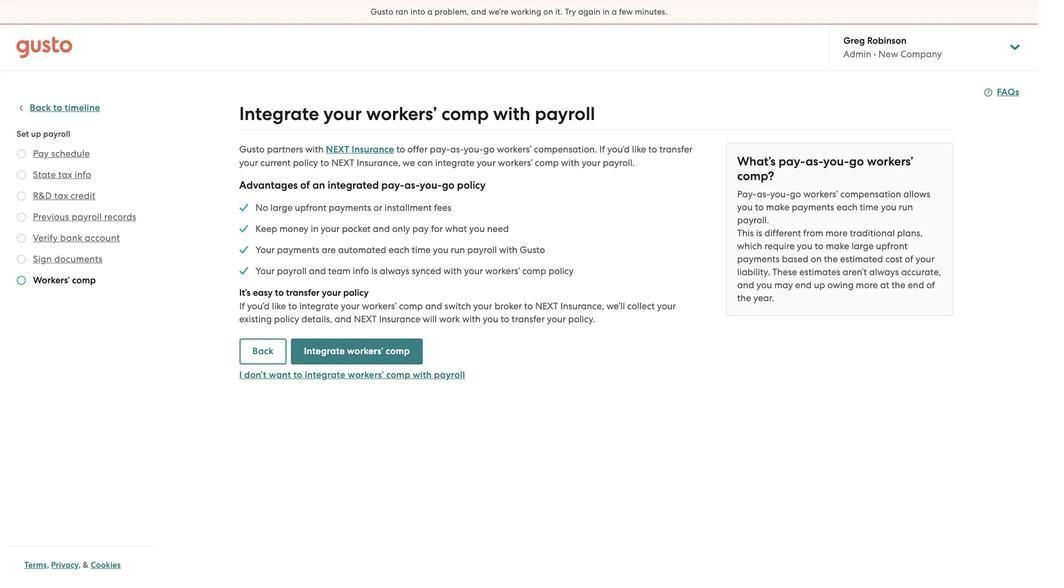 Task type: locate. For each thing, give the bounding box(es) containing it.
up down estimates at the top
[[814, 280, 826, 291]]

up
[[31, 129, 41, 139], [814, 280, 826, 291]]

your up easy
[[256, 266, 275, 276]]

next right broker
[[536, 301, 559, 312]]

2 vertical spatial integrate
[[305, 370, 346, 381]]

0 horizontal spatial end
[[796, 280, 812, 291]]

integrate inside button
[[304, 346, 345, 357]]

with inside button
[[413, 370, 432, 381]]

run inside what's pay-as-you-go workers' comp? pay-as-you-go workers' compensation allows you to make payments each time you run payroll. this is different from more traditional plans, which require you to make large upfront payments based on the estimated cost of your liability. these estimates aren't always accurate, and you may end up owing more at the end of the year.
[[899, 202, 914, 213]]

sign
[[33, 254, 52, 265]]

if down it's
[[239, 301, 245, 312]]

1 horizontal spatial make
[[826, 241, 850, 252]]

of
[[300, 179, 310, 192], [905, 254, 914, 265], [927, 280, 936, 291]]

you'd right "compensation."
[[608, 144, 630, 155]]

and down liability.
[[738, 280, 755, 291]]

and up will
[[425, 301, 442, 312]]

integrate right can
[[436, 157, 475, 168]]

1 horizontal spatial is
[[757, 228, 763, 239]]

of down accurate,
[[927, 280, 936, 291]]

documents
[[54, 254, 103, 265]]

2 horizontal spatial pay-
[[779, 154, 806, 169]]

next inside to offer pay-as-you-go workers' compensation. if you'd like to transfer your current policy to next insurance, we can integrate your workers' comp with your payroll.
[[332, 157, 355, 168]]

time
[[860, 202, 879, 213], [412, 245, 431, 255]]

payroll
[[535, 103, 596, 125], [43, 129, 70, 139], [72, 212, 102, 222], [468, 245, 497, 255], [277, 266, 307, 276], [434, 370, 465, 381]]

few
[[619, 7, 633, 17]]

pay-
[[738, 189, 757, 200]]

check image for your payments are automated each time you run payroll with gusto
[[239, 243, 249, 256]]

0 vertical spatial like
[[632, 144, 647, 155]]

check image left keep
[[239, 222, 249, 235]]

0 vertical spatial your
[[256, 245, 275, 255]]

cookies
[[91, 560, 121, 570]]

1 horizontal spatial large
[[852, 241, 874, 252]]

faqs button
[[985, 86, 1020, 99]]

workers' inside list
[[486, 266, 520, 276]]

a right into
[[428, 7, 433, 17]]

money
[[280, 223, 309, 234]]

1 vertical spatial you'd
[[247, 301, 270, 312]]

end
[[796, 280, 812, 291], [908, 280, 925, 291]]

back up set up payroll
[[30, 102, 51, 114]]

policy inside list
[[549, 266, 574, 276]]

insurance, up policy.
[[561, 301, 605, 312]]

workers' comp list
[[17, 147, 150, 289]]

, left privacy link
[[47, 560, 49, 570]]

0 vertical spatial insurance,
[[357, 157, 401, 168]]

0 horizontal spatial if
[[239, 301, 245, 312]]

admin
[[844, 49, 872, 60]]

and left only
[[373, 223, 390, 234]]

0 horizontal spatial you'd
[[247, 301, 270, 312]]

a left few
[[612, 7, 617, 17]]

1 horizontal spatial info
[[353, 266, 369, 276]]

on up estimates at the top
[[811, 254, 822, 265]]

1 horizontal spatial always
[[870, 267, 900, 278]]

1 horizontal spatial end
[[908, 280, 925, 291]]

back inside back button
[[252, 346, 274, 357]]

1 horizontal spatial you'd
[[608, 144, 630, 155]]

it.
[[556, 7, 563, 17]]

each down "compensation"
[[837, 202, 858, 213]]

you down "compensation"
[[881, 202, 897, 213]]

gusto inside gusto partners with next insurance
[[239, 144, 265, 155]]

if right "compensation."
[[600, 144, 605, 155]]

1 horizontal spatial if
[[600, 144, 605, 155]]

1 horizontal spatial the
[[824, 254, 838, 265]]

in right money
[[311, 223, 319, 234]]

up right set
[[31, 129, 41, 139]]

ran
[[396, 7, 409, 17]]

next up integrated
[[326, 144, 350, 155]]

1 horizontal spatial in
[[603, 7, 610, 17]]

0 vertical spatial payroll.
[[603, 157, 635, 168]]

pay- up or
[[382, 179, 405, 192]]

state tax info
[[33, 169, 91, 180]]

may
[[775, 280, 793, 291]]

0 horizontal spatial like
[[272, 301, 286, 312]]

0 horizontal spatial time
[[412, 245, 431, 255]]

insurance, inside to offer pay-as-you-go workers' compensation. if you'd like to transfer your current policy to next insurance, we can integrate your workers' comp with your payroll.
[[357, 157, 401, 168]]

next down next insurance popup button
[[332, 157, 355, 168]]

1 vertical spatial like
[[272, 301, 286, 312]]

1 vertical spatial on
[[811, 254, 822, 265]]

is down automated
[[372, 266, 378, 276]]

upfront down an
[[295, 202, 327, 213]]

0 vertical spatial on
[[544, 7, 554, 17]]

check image left r&d
[[17, 192, 26, 201]]

upfront inside list
[[295, 202, 327, 213]]

you'd up existing
[[247, 301, 270, 312]]

0 horizontal spatial of
[[300, 179, 310, 192]]

0 vertical spatial integrate
[[239, 103, 319, 125]]

set up payroll
[[17, 129, 70, 139]]

pay- right what's
[[779, 154, 806, 169]]

1 horizontal spatial run
[[899, 202, 914, 213]]

insurance, down next insurance popup button
[[357, 157, 401, 168]]

1 horizontal spatial more
[[856, 280, 878, 291]]

run
[[899, 202, 914, 213], [451, 245, 465, 255]]

0 horizontal spatial payroll.
[[603, 157, 635, 168]]

pay schedule
[[33, 148, 90, 159]]

timeline
[[65, 102, 100, 114]]

gusto inside list
[[520, 245, 545, 255]]

your payroll and team info is always synced with your workers' comp policy
[[256, 266, 574, 276]]

check image
[[17, 149, 26, 159], [17, 192, 26, 201], [17, 213, 26, 222], [17, 234, 26, 243], [17, 255, 26, 264], [239, 265, 249, 278], [17, 276, 26, 285]]

large right no
[[271, 202, 293, 213]]

1 horizontal spatial like
[[632, 144, 647, 155]]

0 horizontal spatial insurance,
[[357, 157, 401, 168]]

workers' inside it's easy to transfer your policy if you'd like to integrate your workers' comp and switch your broker to next insurance, we'll collect your existing policy details, and next insurance will work with you to transfer your policy.
[[362, 301, 397, 312]]

2 vertical spatial the
[[738, 293, 752, 304]]

1 vertical spatial integrate
[[304, 346, 345, 357]]

back for back to timeline
[[30, 102, 51, 114]]

more right from
[[826, 228, 848, 239]]

integrate up partners
[[239, 103, 319, 125]]

integrate for integrate workers' comp
[[304, 346, 345, 357]]

the left year.
[[738, 293, 752, 304]]

1 vertical spatial gusto
[[239, 144, 265, 155]]

1 vertical spatial insurance
[[379, 314, 421, 325]]

integrate inside it's easy to transfer your policy if you'd like to integrate your workers' comp and switch your broker to next insurance, we'll collect your existing policy details, and next insurance will work with you to transfer your policy.
[[300, 301, 339, 312]]

0 horizontal spatial back
[[30, 102, 51, 114]]

check image left sign
[[17, 255, 26, 264]]

check image up it's
[[239, 243, 249, 256]]

run down what
[[451, 245, 465, 255]]

info up credit
[[75, 169, 91, 180]]

back inside back to timeline button
[[30, 102, 51, 114]]

payroll. inside to offer pay-as-you-go workers' compensation. if you'd like to transfer your current policy to next insurance, we can integrate your workers' comp with your payroll.
[[603, 157, 635, 168]]

in right again
[[603, 7, 610, 17]]

your down keep
[[256, 245, 275, 255]]

time down pay
[[412, 245, 431, 255]]

0 vertical spatial make
[[767, 202, 790, 213]]

check image up it's
[[239, 265, 249, 278]]

into
[[411, 7, 426, 17]]

0 vertical spatial transfer
[[660, 144, 693, 155]]

1 vertical spatial up
[[814, 280, 826, 291]]

workers'
[[366, 103, 437, 125], [497, 144, 532, 155], [867, 154, 914, 169], [498, 157, 533, 168], [804, 189, 839, 200], [486, 266, 520, 276], [362, 301, 397, 312], [347, 346, 384, 357], [348, 370, 384, 381]]

sign documents
[[33, 254, 103, 265]]

policy
[[293, 157, 318, 168], [457, 179, 486, 192], [549, 266, 574, 276], [343, 287, 369, 299], [274, 314, 299, 325]]

always down your payments are automated each time you run payroll with gusto
[[380, 266, 410, 276]]

policy up policy.
[[549, 266, 574, 276]]

0 horizontal spatial upfront
[[295, 202, 327, 213]]

0 horizontal spatial make
[[767, 202, 790, 213]]

policy down gusto partners with next insurance on the left top
[[293, 157, 318, 168]]

comp
[[442, 103, 489, 125], [535, 157, 559, 168], [523, 266, 547, 276], [72, 275, 96, 286], [399, 301, 423, 312], [386, 346, 410, 357], [387, 370, 411, 381]]

each inside list
[[389, 245, 410, 255]]

end right may
[[796, 280, 812, 291]]

i
[[239, 370, 242, 381]]

2 horizontal spatial transfer
[[660, 144, 693, 155]]

your for your payments are automated each time you run payroll with gusto
[[256, 245, 275, 255]]

, left &
[[79, 560, 81, 570]]

tax right r&d
[[54, 190, 68, 201]]

0 vertical spatial each
[[837, 202, 858, 213]]

terms , privacy , & cookies
[[24, 560, 121, 570]]

1 horizontal spatial transfer
[[512, 314, 545, 325]]

info down automated
[[353, 266, 369, 276]]

1 vertical spatial back
[[252, 346, 274, 357]]

2 horizontal spatial the
[[892, 280, 906, 291]]

if inside it's easy to transfer your policy if you'd like to integrate your workers' comp and switch your broker to next insurance, we'll collect your existing policy details, and next insurance will work with you to transfer your policy.
[[239, 301, 245, 312]]

0 horizontal spatial a
[[428, 7, 433, 17]]

1 horizontal spatial ,
[[79, 560, 81, 570]]

0 vertical spatial gusto
[[371, 7, 394, 17]]

policy inside to offer pay-as-you-go workers' compensation. if you'd like to transfer your current policy to next insurance, we can integrate your workers' comp with your payroll.
[[293, 157, 318, 168]]

end down accurate,
[[908, 280, 925, 291]]

1 vertical spatial large
[[852, 241, 874, 252]]

0 vertical spatial integrate
[[436, 157, 475, 168]]

run down the allows
[[899, 202, 914, 213]]

0 horizontal spatial ,
[[47, 560, 49, 570]]

0 vertical spatial tax
[[58, 169, 72, 180]]

integrate your workers' comp with payroll
[[239, 103, 596, 125]]

0 vertical spatial run
[[899, 202, 914, 213]]

2 horizontal spatial of
[[927, 280, 936, 291]]

the right "at"
[[892, 280, 906, 291]]

upfront up the cost
[[877, 241, 908, 252]]

1 horizontal spatial each
[[837, 202, 858, 213]]

0 vertical spatial the
[[824, 254, 838, 265]]

different
[[765, 228, 802, 239]]

which
[[738, 241, 763, 252]]

1 vertical spatial insurance,
[[561, 301, 605, 312]]

insurance, inside it's easy to transfer your policy if you'd like to integrate your workers' comp and switch your broker to next insurance, we'll collect your existing policy details, and next insurance will work with you to transfer your policy.
[[561, 301, 605, 312]]

from
[[804, 228, 824, 239]]

gusto for a
[[371, 7, 394, 17]]

check image left no
[[239, 201, 249, 214]]

time down "compensation"
[[860, 202, 879, 213]]

your
[[256, 245, 275, 255], [256, 266, 275, 276]]

0 horizontal spatial gusto
[[239, 144, 265, 155]]

go inside to offer pay-as-you-go workers' compensation. if you'd like to transfer your current policy to next insurance, we can integrate your workers' comp with your payroll.
[[484, 144, 495, 155]]

state
[[33, 169, 56, 180]]

minutes.
[[635, 7, 668, 17]]

the
[[824, 254, 838, 265], [892, 280, 906, 291], [738, 293, 752, 304]]

this
[[738, 228, 754, 239]]

0 vertical spatial is
[[757, 228, 763, 239]]

0 vertical spatial time
[[860, 202, 879, 213]]

previous
[[33, 212, 69, 222]]

1 vertical spatial in
[[311, 223, 319, 234]]

always up "at"
[[870, 267, 900, 278]]

1 horizontal spatial insurance,
[[561, 301, 605, 312]]

make up estimated
[[826, 241, 850, 252]]

0 vertical spatial up
[[31, 129, 41, 139]]

upfront
[[295, 202, 327, 213], [877, 241, 908, 252]]

at
[[881, 280, 890, 291]]

1 horizontal spatial pay-
[[430, 144, 451, 155]]

payments down money
[[277, 245, 320, 255]]

of left an
[[300, 179, 310, 192]]

1 horizontal spatial on
[[811, 254, 822, 265]]

0 horizontal spatial up
[[31, 129, 41, 139]]

new
[[879, 49, 899, 60]]

you'd inside it's easy to transfer your policy if you'd like to integrate your workers' comp and switch your broker to next insurance, we'll collect your existing policy details, and next insurance will work with you to transfer your policy.
[[247, 301, 270, 312]]

plans,
[[898, 228, 923, 239]]

r&d tax credit
[[33, 190, 96, 201]]

1 vertical spatial upfront
[[877, 241, 908, 252]]

try
[[565, 7, 576, 17]]

of right the cost
[[905, 254, 914, 265]]

0 vertical spatial you'd
[[608, 144, 630, 155]]

each down only
[[389, 245, 410, 255]]

go
[[484, 144, 495, 155], [850, 154, 865, 169], [442, 179, 455, 192], [790, 189, 802, 200]]

only
[[392, 223, 410, 234]]

you down pay-
[[738, 202, 753, 213]]

payroll inside workers' comp list
[[72, 212, 102, 222]]

1 horizontal spatial upfront
[[877, 241, 908, 252]]

and left we're
[[471, 7, 487, 17]]

1 vertical spatial payroll.
[[738, 215, 770, 226]]

pay
[[33, 148, 49, 159]]

check image for verify
[[17, 234, 26, 243]]

your
[[324, 103, 362, 125], [239, 157, 258, 168], [477, 157, 496, 168], [582, 157, 601, 168], [321, 223, 340, 234], [916, 254, 935, 265], [464, 266, 483, 276], [322, 287, 341, 299], [341, 301, 360, 312], [474, 301, 493, 312], [658, 301, 676, 312], [547, 314, 566, 325]]

insurance up advantages of an integrated pay-as-you-go policy
[[352, 144, 394, 155]]

integrate inside to offer pay-as-you-go workers' compensation. if you'd like to transfer your current policy to next insurance, we can integrate your workers' comp with your payroll.
[[436, 157, 475, 168]]

2 vertical spatial gusto
[[520, 245, 545, 255]]

1 horizontal spatial a
[[612, 7, 617, 17]]

insurance left will
[[379, 314, 421, 325]]

need
[[487, 223, 509, 234]]

more down the aren't
[[856, 280, 878, 291]]

0 horizontal spatial run
[[451, 245, 465, 255]]

your inside what's pay-as-you-go workers' comp? pay-as-you-go workers' compensation allows you to make payments each time you run payroll. this is different from more traditional plans, which require you to make large upfront payments based on the estimated cost of your liability. these estimates aren't always accurate, and you may end up owing more at the end of the year.
[[916, 254, 935, 265]]

back up don't
[[252, 346, 274, 357]]

•
[[874, 49, 877, 60]]

faqs
[[998, 87, 1020, 98]]

partners
[[267, 144, 303, 155]]

you- inside to offer pay-as-you-go workers' compensation. if you'd like to transfer your current policy to next insurance, we can integrate your workers' comp with your payroll.
[[464, 144, 484, 155]]

pay-
[[430, 144, 451, 155], [779, 154, 806, 169], [382, 179, 405, 192]]

tax right state
[[58, 169, 72, 180]]

check image inside list
[[239, 265, 249, 278]]

the up estimates at the top
[[824, 254, 838, 265]]

integrate workers' comp button
[[291, 339, 423, 365]]

policy down to offer pay-as-you-go workers' compensation. if you'd like to transfer your current policy to next insurance, we can integrate your workers' comp with your payroll. at the top of page
[[457, 179, 486, 192]]

list
[[239, 201, 710, 278]]

2 end from the left
[[908, 280, 925, 291]]

as- inside to offer pay-as-you-go workers' compensation. if you'd like to transfer your current policy to next insurance, we can integrate your workers' comp with your payroll.
[[451, 144, 464, 155]]

check image left previous
[[17, 213, 26, 222]]

large up estimated
[[852, 241, 874, 252]]

don't
[[244, 370, 267, 381]]

workers'
[[33, 275, 70, 286]]

check image left the verify
[[17, 234, 26, 243]]

cost
[[886, 254, 903, 265]]

0 horizontal spatial each
[[389, 245, 410, 255]]

2 horizontal spatial gusto
[[520, 245, 545, 255]]

0 vertical spatial if
[[600, 144, 605, 155]]

you left need
[[470, 223, 485, 234]]

and
[[471, 7, 487, 17], [373, 223, 390, 234], [309, 266, 326, 276], [738, 280, 755, 291], [425, 301, 442, 312], [335, 314, 352, 325]]

1 vertical spatial tax
[[54, 190, 68, 201]]

as-
[[451, 144, 464, 155], [806, 154, 824, 169], [405, 179, 420, 192], [757, 189, 771, 200]]

check image
[[17, 170, 26, 180], [239, 201, 249, 214], [239, 222, 249, 235], [239, 243, 249, 256]]

2 vertical spatial of
[[927, 280, 936, 291]]

pay- inside to offer pay-as-you-go workers' compensation. if you'd like to transfer your current policy to next insurance, we can integrate your workers' comp with your payroll.
[[430, 144, 451, 155]]

1 horizontal spatial gusto
[[371, 7, 394, 17]]

0 vertical spatial of
[[300, 179, 310, 192]]

integrate down details,
[[304, 346, 345, 357]]

make up different
[[767, 202, 790, 213]]

it's easy to transfer your policy if you'd like to integrate your workers' comp and switch your broker to next insurance, we'll collect your existing policy details, and next insurance will work with you to transfer your policy.
[[239, 287, 676, 325]]

0 vertical spatial upfront
[[295, 202, 327, 213]]

robinson
[[868, 35, 907, 47]]

check image left pay
[[17, 149, 26, 159]]

is right this
[[757, 228, 763, 239]]

offer
[[408, 144, 428, 155]]

1 vertical spatial of
[[905, 254, 914, 265]]

insurance,
[[357, 157, 401, 168], [561, 301, 605, 312]]

on left it.
[[544, 7, 554, 17]]

0 horizontal spatial more
[[826, 228, 848, 239]]

pay- up can
[[430, 144, 451, 155]]

what's pay-as-you-go workers' comp? pay-as-you-go workers' compensation allows you to make payments each time you run payroll. this is different from more traditional plans, which require you to make large upfront payments based on the estimated cost of your liability. these estimates aren't always accurate, and you may end up owing more at the end of the year.
[[738, 154, 942, 304]]

integrate down integrate workers' comp button
[[305, 370, 346, 381]]

1 vertical spatial time
[[412, 245, 431, 255]]

0 horizontal spatial on
[[544, 7, 554, 17]]

info
[[75, 169, 91, 180], [353, 266, 369, 276]]

privacy link
[[51, 560, 79, 570]]

you down from
[[797, 241, 813, 252]]

verify
[[33, 233, 58, 243]]

you down broker
[[483, 314, 499, 325]]

check image left state
[[17, 170, 26, 180]]

gusto
[[371, 7, 394, 17], [239, 144, 265, 155], [520, 245, 545, 255]]

previous payroll records
[[33, 212, 136, 222]]

1 vertical spatial transfer
[[286, 287, 320, 299]]

state tax info button
[[33, 168, 91, 181]]

integrate up details,
[[300, 301, 339, 312]]

1 your from the top
[[256, 245, 275, 255]]

1 horizontal spatial up
[[814, 280, 826, 291]]

1 horizontal spatial back
[[252, 346, 274, 357]]

2 your from the top
[[256, 266, 275, 276]]

payments up from
[[792, 202, 835, 213]]

make
[[767, 202, 790, 213], [826, 241, 850, 252]]



Task type: vqa. For each thing, say whether or not it's contained in the screenshot.
the bottom "A"
no



Task type: describe. For each thing, give the bounding box(es) containing it.
pocket
[[342, 223, 371, 234]]

comp inside it's easy to transfer your policy if you'd like to integrate your workers' comp and switch your broker to next insurance, we'll collect your existing policy details, and next insurance will work with you to transfer your policy.
[[399, 301, 423, 312]]

working
[[511, 7, 542, 17]]

broker
[[495, 301, 522, 312]]

you down for
[[433, 245, 449, 255]]

an
[[313, 179, 325, 192]]

no
[[256, 202, 268, 213]]

time inside what's pay-as-you-go workers' comp? pay-as-you-go workers' compensation allows you to make payments each time you run payroll. this is different from more traditional plans, which require you to make large upfront payments based on the estimated cost of your liability. these estimates aren't always accurate, and you may end up owing more at the end of the year.
[[860, 202, 879, 213]]

easy
[[253, 287, 273, 299]]

keep
[[256, 223, 277, 234]]

check image left workers'
[[17, 276, 26, 285]]

synced
[[412, 266, 442, 276]]

1 horizontal spatial of
[[905, 254, 914, 265]]

0 horizontal spatial transfer
[[286, 287, 320, 299]]

with inside gusto partners with next insurance
[[306, 144, 324, 155]]

liability.
[[738, 267, 771, 278]]

1 vertical spatial the
[[892, 280, 906, 291]]

company
[[901, 49, 942, 60]]

payments up pocket
[[329, 202, 371, 213]]

pay- inside what's pay-as-you-go workers' comp? pay-as-you-go workers' compensation allows you to make payments each time you run payroll. this is different from more traditional plans, which require you to make large upfront payments based on the estimated cost of your liability. these estimates aren't always accurate, and you may end up owing more at the end of the year.
[[779, 154, 806, 169]]

back to timeline
[[30, 102, 100, 114]]

advantages of an integrated pay-as-you-go policy
[[239, 179, 486, 192]]

transfer inside to offer pay-as-you-go workers' compensation. if you'd like to transfer your current policy to next insurance, we can integrate your workers' comp with your payroll.
[[660, 144, 693, 155]]

comp inside to offer pay-as-you-go workers' compensation. if you'd like to transfer your current policy to next insurance, we can integrate your workers' comp with your payroll.
[[535, 157, 559, 168]]

we'll
[[607, 301, 625, 312]]

and inside what's pay-as-you-go workers' comp? pay-as-you-go workers' compensation allows you to make payments each time you run payroll. this is different from more traditional plans, which require you to make large upfront payments based on the estimated cost of your liability. these estimates aren't always accurate, and you may end up owing more at the end of the year.
[[738, 280, 755, 291]]

0 horizontal spatial always
[[380, 266, 410, 276]]

back to timeline button
[[17, 102, 100, 115]]

tax for info
[[58, 169, 72, 180]]

check image for keep money in your pocket and only pay for what you need
[[239, 222, 249, 235]]

automated
[[338, 245, 387, 255]]

gusto ran into a problem, and we're working on it. try again in a few minutes.
[[371, 7, 668, 17]]

integrated
[[328, 179, 379, 192]]

aren't
[[843, 267, 868, 278]]

or
[[374, 202, 383, 213]]

are
[[322, 245, 336, 255]]

integrate inside button
[[305, 370, 346, 381]]

1 vertical spatial more
[[856, 280, 878, 291]]

upfront inside what's pay-as-you-go workers' comp? pay-as-you-go workers' compensation allows you to make payments each time you run payroll. this is different from more traditional plans, which require you to make large upfront payments based on the estimated cost of your liability. these estimates aren't always accurate, and you may end up owing more at the end of the year.
[[877, 241, 908, 252]]

back button
[[239, 339, 287, 365]]

info inside state tax info button
[[75, 169, 91, 180]]

credit
[[71, 190, 96, 201]]

bank
[[60, 233, 82, 243]]

is inside what's pay-as-you-go workers' comp? pay-as-you-go workers' compensation allows you to make payments each time you run payroll. this is different from more traditional plans, which require you to make large upfront payments based on the estimated cost of your liability. these estimates aren't always accurate, and you may end up owing more at the end of the year.
[[757, 228, 763, 239]]

check image for previous
[[17, 213, 26, 222]]

time inside list
[[412, 245, 431, 255]]

payments up liability.
[[738, 254, 780, 265]]

like inside it's easy to transfer your policy if you'd like to integrate your workers' comp and switch your broker to next insurance, we'll collect your existing policy details, and next insurance will work with you to transfer your policy.
[[272, 301, 286, 312]]

tax for credit
[[54, 190, 68, 201]]

previous payroll records button
[[33, 210, 136, 223]]

next up integrate workers' comp
[[354, 314, 377, 325]]

i don't want to integrate workers' comp with payroll button
[[239, 365, 465, 382]]

2 a from the left
[[612, 7, 617, 17]]

0 horizontal spatial large
[[271, 202, 293, 213]]

workers' comp
[[33, 275, 96, 286]]

team
[[328, 266, 351, 276]]

you inside it's easy to transfer your policy if you'd like to integrate your workers' comp and switch your broker to next insurance, we'll collect your existing policy details, and next insurance will work with you to transfer your policy.
[[483, 314, 499, 325]]

advantages
[[239, 179, 298, 192]]

terms
[[24, 560, 47, 570]]

require
[[765, 241, 795, 252]]

large inside what's pay-as-you-go workers' comp? pay-as-you-go workers' compensation allows you to make payments each time you run payroll. this is different from more traditional plans, which require you to make large upfront payments based on the estimated cost of your liability. these estimates aren't always accurate, and you may end up owing more at the end of the year.
[[852, 241, 874, 252]]

integrate for integrate your workers' comp with payroll
[[239, 103, 319, 125]]

it's
[[239, 287, 251, 299]]

check image inside workers' comp list
[[17, 170, 26, 180]]

want
[[269, 370, 291, 381]]

for
[[431, 223, 443, 234]]

policy down team
[[343, 287, 369, 299]]

&
[[83, 560, 89, 570]]

keep money in your pocket and only pay for what you need
[[256, 223, 509, 234]]

cookies button
[[91, 559, 121, 572]]

allows
[[904, 189, 931, 200]]

estimates
[[800, 267, 841, 278]]

problem,
[[435, 7, 469, 17]]

always inside what's pay-as-you-go workers' comp? pay-as-you-go workers' compensation allows you to make payments each time you run payroll. this is different from more traditional plans, which require you to make large upfront payments based on the estimated cost of your liability. these estimates aren't always accurate, and you may end up owing more at the end of the year.
[[870, 267, 900, 278]]

check image for no large upfront payments or installment fees
[[239, 201, 249, 214]]

your for your payroll and team info is always synced with your workers' comp policy
[[256, 266, 275, 276]]

verify bank account
[[33, 233, 120, 243]]

each inside what's pay-as-you-go workers' comp? pay-as-you-go workers' compensation allows you to make payments each time you run payroll. this is different from more traditional plans, which require you to make large upfront payments based on the estimated cost of your liability. these estimates aren't always accurate, and you may end up owing more at the end of the year.
[[837, 202, 858, 213]]

integrate workers' comp
[[304, 346, 410, 357]]

existing
[[239, 314, 272, 325]]

insurance inside it's easy to transfer your policy if you'd like to integrate your workers' comp and switch your broker to next insurance, we'll collect your existing policy details, and next insurance will work with you to transfer your policy.
[[379, 314, 421, 325]]

compensation
[[841, 189, 902, 200]]

and right details,
[[335, 314, 352, 325]]

your payments are automated each time you run payroll with gusto
[[256, 245, 545, 255]]

compensation.
[[534, 144, 597, 155]]

you up year.
[[757, 280, 773, 291]]

details,
[[302, 314, 332, 325]]

back for back
[[252, 346, 274, 357]]

pay schedule button
[[33, 147, 90, 160]]

list containing no large upfront payments or installment fees
[[239, 201, 710, 278]]

terms link
[[24, 560, 47, 570]]

0 vertical spatial insurance
[[352, 144, 394, 155]]

with inside it's easy to transfer your policy if you'd like to integrate your workers' comp and switch your broker to next insurance, we'll collect your existing policy details, and next insurance will work with you to transfer your policy.
[[462, 314, 481, 325]]

1 a from the left
[[428, 7, 433, 17]]

gusto for next
[[239, 144, 265, 155]]

r&d
[[33, 190, 52, 201]]

1 end from the left
[[796, 280, 812, 291]]

traditional
[[850, 228, 895, 239]]

0 vertical spatial in
[[603, 7, 610, 17]]

again
[[579, 7, 601, 17]]

these
[[773, 267, 798, 278]]

verify bank account button
[[33, 232, 120, 245]]

check image for sign
[[17, 255, 26, 264]]

pay
[[413, 223, 429, 234]]

r&d tax credit button
[[33, 189, 96, 202]]

up inside what's pay-as-you-go workers' comp? pay-as-you-go workers' compensation allows you to make payments each time you run payroll. this is different from more traditional plans, which require you to make large upfront payments based on the estimated cost of your liability. these estimates aren't always accurate, and you may end up owing more at the end of the year.
[[814, 280, 826, 291]]

switch
[[445, 301, 471, 312]]

home image
[[16, 37, 72, 58]]

and left team
[[309, 266, 326, 276]]

1 vertical spatial is
[[372, 266, 378, 276]]

schedule
[[51, 148, 90, 159]]

owing
[[828, 280, 854, 291]]

sign documents button
[[33, 253, 103, 266]]

collect
[[628, 301, 655, 312]]

accurate,
[[902, 267, 942, 278]]

what
[[445, 223, 467, 234]]

with inside to offer pay-as-you-go workers' compensation. if you'd like to transfer your current policy to next insurance, we can integrate your workers' comp with your payroll.
[[561, 157, 580, 168]]

like inside to offer pay-as-you-go workers' compensation. if you'd like to transfer your current policy to next insurance, we can integrate your workers' comp with your payroll.
[[632, 144, 647, 155]]

check image for pay
[[17, 149, 26, 159]]

1 vertical spatial info
[[353, 266, 369, 276]]

fees
[[434, 202, 452, 213]]

payroll. inside what's pay-as-you-go workers' comp? pay-as-you-go workers' compensation allows you to make payments each time you run payroll. this is different from more traditional plans, which require you to make large upfront payments based on the estimated cost of your liability. these estimates aren't always accurate, and you may end up owing more at the end of the year.
[[738, 215, 770, 226]]

on inside what's pay-as-you-go workers' comp? pay-as-you-go workers' compensation allows you to make payments each time you run payroll. this is different from more traditional plans, which require you to make large upfront payments based on the estimated cost of your liability. these estimates aren't always accurate, and you may end up owing more at the end of the year.
[[811, 254, 822, 265]]

we
[[403, 157, 415, 168]]

1 , from the left
[[47, 560, 49, 570]]

1 vertical spatial make
[[826, 241, 850, 252]]

based
[[782, 254, 809, 265]]

if inside to offer pay-as-you-go workers' compensation. if you'd like to transfer your current policy to next insurance, we can integrate your workers' comp with your payroll.
[[600, 144, 605, 155]]

can
[[418, 157, 433, 168]]

0 horizontal spatial pay-
[[382, 179, 405, 192]]

privacy
[[51, 560, 79, 570]]

account
[[85, 233, 120, 243]]

policy left details,
[[274, 314, 299, 325]]

greg robinson admin • new company
[[844, 35, 942, 60]]

check image for r&d
[[17, 192, 26, 201]]

2 vertical spatial transfer
[[512, 314, 545, 325]]

gusto partners with next insurance
[[239, 144, 394, 155]]

2 , from the left
[[79, 560, 81, 570]]

comp?
[[738, 169, 775, 183]]

you'd inside to offer pay-as-you-go workers' compensation. if you'd like to transfer your current policy to next insurance, we can integrate your workers' comp with your payroll.
[[608, 144, 630, 155]]



